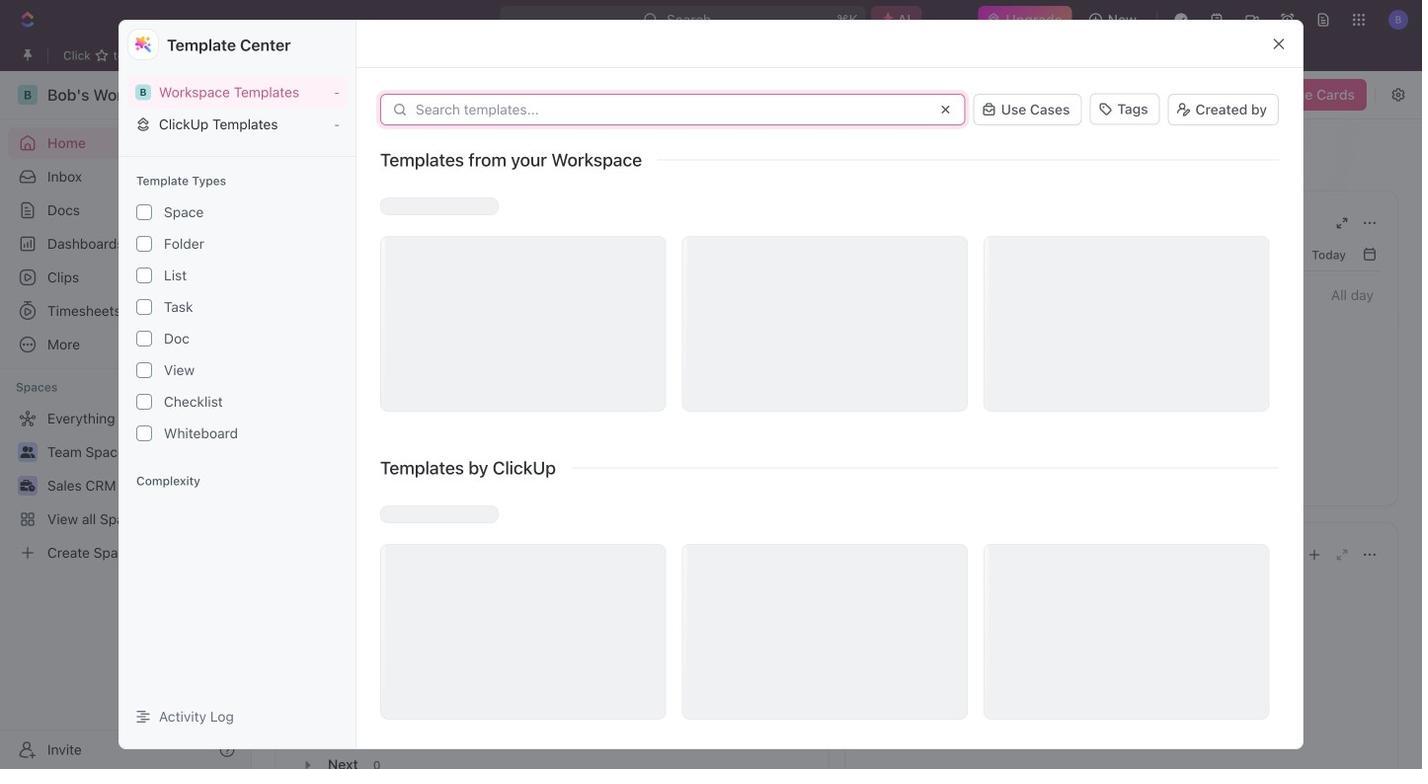 Task type: locate. For each thing, give the bounding box(es) containing it.
Search templates... text field
[[416, 102, 927, 118]]

None checkbox
[[136, 205, 152, 220]]

bob's workspace, , element
[[135, 84, 151, 100]]

tree inside sidebar navigation
[[8, 403, 243, 569]]

None checkbox
[[136, 236, 152, 252], [136, 268, 152, 284], [136, 299, 152, 315], [136, 331, 152, 347], [136, 363, 152, 378], [136, 394, 152, 410], [136, 426, 152, 442], [136, 236, 152, 252], [136, 268, 152, 284], [136, 299, 152, 315], [136, 331, 152, 347], [136, 363, 152, 378], [136, 394, 152, 410], [136, 426, 152, 442]]

tree
[[8, 403, 243, 569]]



Task type: vqa. For each thing, say whether or not it's contained in the screenshot.
Tree within the "Sidebar" navigation
yes



Task type: describe. For each thing, give the bounding box(es) containing it.
sidebar navigation
[[0, 71, 252, 770]]



